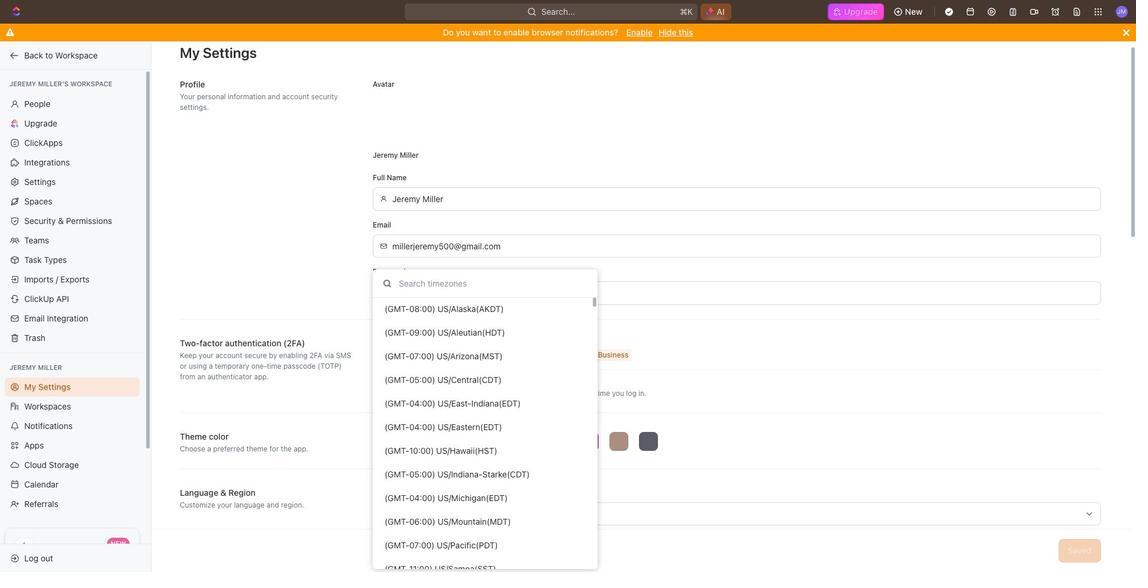Task type: describe. For each thing, give the bounding box(es) containing it.
8 option from the left
[[639, 432, 658, 451]]

Enter Username text field
[[392, 188, 1094, 210]]

Search timezones text field
[[373, 270, 598, 298]]

Enter Email text field
[[392, 235, 1094, 257]]



Task type: locate. For each thing, give the bounding box(es) containing it.
4 option from the left
[[462, 432, 480, 451]]

None text field
[[392, 550, 1080, 572]]

option
[[373, 432, 392, 451], [402, 432, 421, 451], [432, 432, 451, 451], [462, 432, 480, 451], [491, 432, 510, 451], [580, 432, 599, 451], [609, 432, 628, 451], [639, 432, 658, 451]]

7 option from the left
[[609, 432, 628, 451]]

list box
[[373, 432, 1101, 451]]

available on business plans or higher element
[[594, 349, 632, 361]]

2 option from the left
[[402, 432, 421, 451]]

5 option from the left
[[491, 432, 510, 451]]

6 option from the left
[[580, 432, 599, 451]]

3 option from the left
[[432, 432, 451, 451]]

Enter New Password text field
[[392, 282, 1094, 304]]

1 option from the left
[[373, 432, 392, 451]]



Task type: vqa. For each thing, say whether or not it's contained in the screenshot.
New
no



